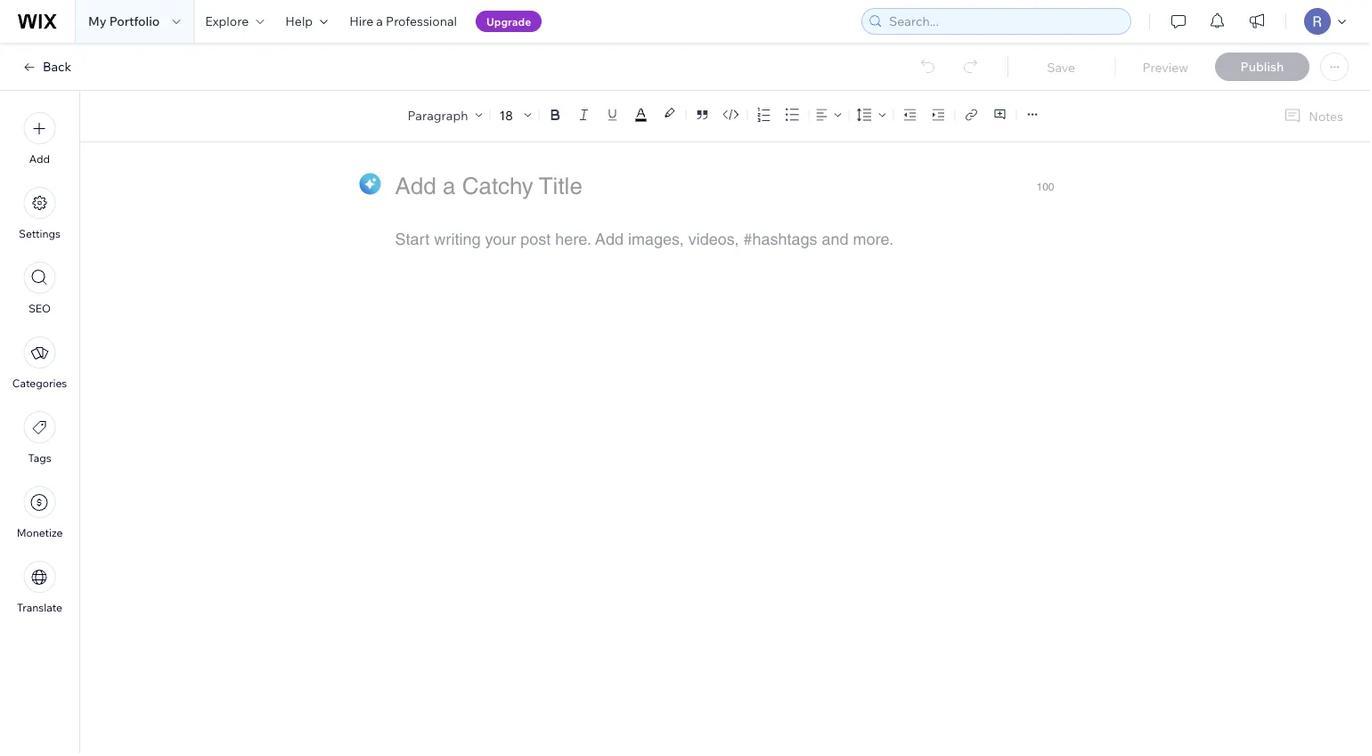 Task type: locate. For each thing, give the bounding box(es) containing it.
menu containing add
[[0, 102, 79, 625]]

settings button
[[19, 187, 60, 241]]

hire
[[349, 13, 373, 29]]

professional
[[386, 13, 457, 29]]

add
[[29, 152, 50, 166]]

Add a Catchy Title text field
[[395, 173, 1036, 200]]

menu
[[0, 102, 79, 625]]

100
[[1036, 180, 1054, 192]]

help
[[285, 13, 313, 29]]

tags
[[28, 452, 51, 465]]

translate button
[[17, 561, 62, 615]]

portfolio
[[109, 13, 160, 29]]

upgrade
[[486, 15, 531, 28]]

my
[[88, 13, 106, 29]]

add button
[[24, 112, 56, 166]]

Font Size field
[[497, 106, 517, 124]]

monetize
[[17, 526, 63, 540]]

back button
[[21, 59, 71, 75]]

paragraph button
[[404, 102, 486, 127]]

tags button
[[24, 412, 56, 465]]



Task type: vqa. For each thing, say whether or not it's contained in the screenshot.
Tags on the left of page
yes



Task type: describe. For each thing, give the bounding box(es) containing it.
my portfolio
[[88, 13, 160, 29]]

settings
[[19, 227, 60, 241]]

hire a professional link
[[339, 0, 468, 43]]

a
[[376, 13, 383, 29]]

explore
[[205, 13, 249, 29]]

upgrade button
[[476, 11, 542, 32]]

seo
[[28, 302, 51, 315]]

translate
[[17, 601, 62, 615]]

notes
[[1309, 108, 1343, 124]]

hire a professional
[[349, 13, 457, 29]]

categories button
[[12, 337, 67, 390]]

Search... field
[[884, 9, 1125, 34]]

paragraph
[[408, 107, 468, 123]]

categories
[[12, 377, 67, 390]]

back
[[43, 59, 71, 74]]

seo button
[[24, 262, 56, 315]]

notes button
[[1277, 104, 1349, 128]]

help button
[[275, 0, 339, 43]]

monetize button
[[17, 486, 63, 540]]



